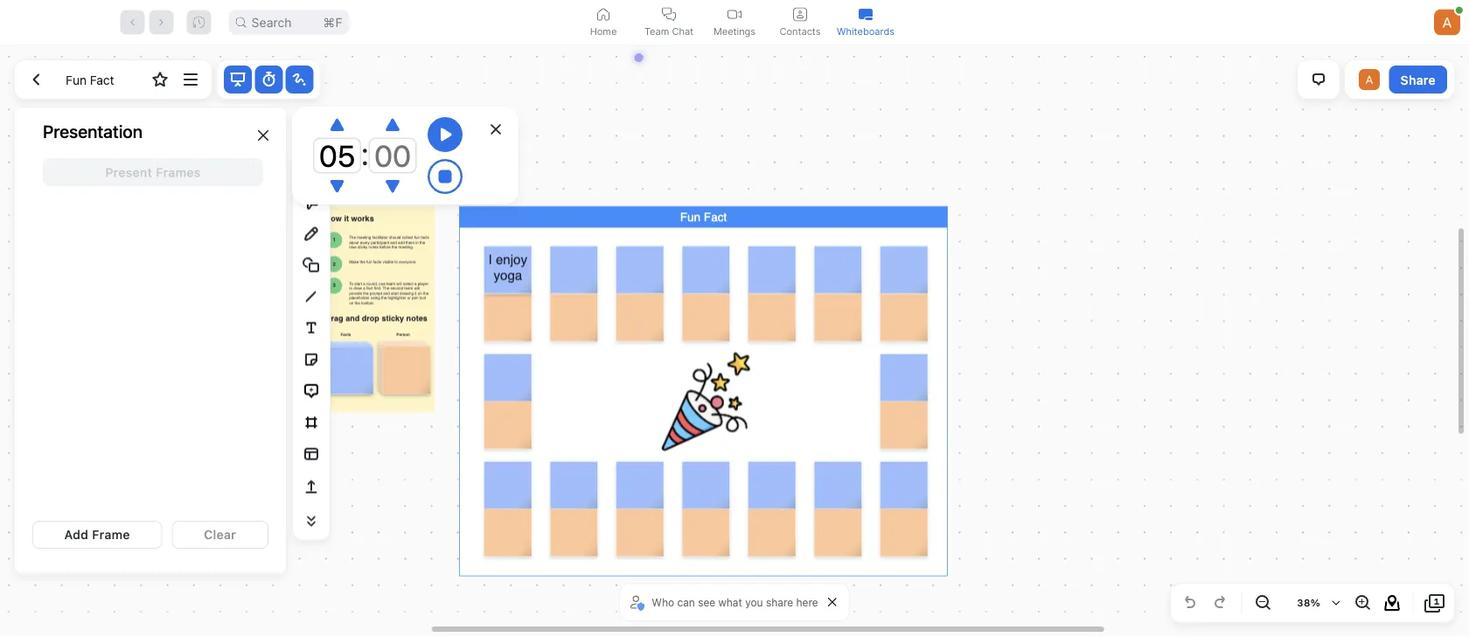 Task type: vqa. For each thing, say whether or not it's contained in the screenshot.
Profile Contact image
yes



Task type: locate. For each thing, give the bounding box(es) containing it.
profile contact image
[[793, 7, 807, 21]]

team chat
[[645, 25, 694, 37]]

team chat image
[[662, 7, 676, 21]]

whiteboard small image
[[859, 7, 873, 21]]

home small image
[[597, 7, 611, 21], [597, 7, 611, 21]]

chat
[[672, 25, 694, 37]]

whiteboard small image
[[859, 7, 873, 21]]

tab list
[[571, 0, 899, 45]]

⌘f
[[323, 15, 343, 30]]

online image
[[1456, 7, 1463, 14], [1456, 7, 1463, 14]]

contacts
[[780, 25, 821, 37]]

video on image
[[728, 7, 742, 21]]

video on image
[[728, 7, 742, 21]]

magnifier image
[[236, 17, 246, 28]]

whiteboards
[[837, 25, 895, 37]]

home
[[590, 25, 617, 37]]



Task type: describe. For each thing, give the bounding box(es) containing it.
team chat image
[[662, 7, 676, 21]]

contacts button
[[768, 0, 833, 45]]

tab list containing home
[[571, 0, 899, 45]]

meetings button
[[702, 0, 768, 45]]

meetings
[[714, 25, 756, 37]]

team chat button
[[636, 0, 702, 45]]

home button
[[571, 0, 636, 45]]

avatar image
[[1434, 9, 1461, 35]]

whiteboards button
[[833, 0, 899, 45]]

profile contact image
[[793, 7, 807, 21]]

magnifier image
[[236, 17, 246, 28]]

search
[[252, 15, 292, 30]]

team
[[645, 25, 669, 37]]



